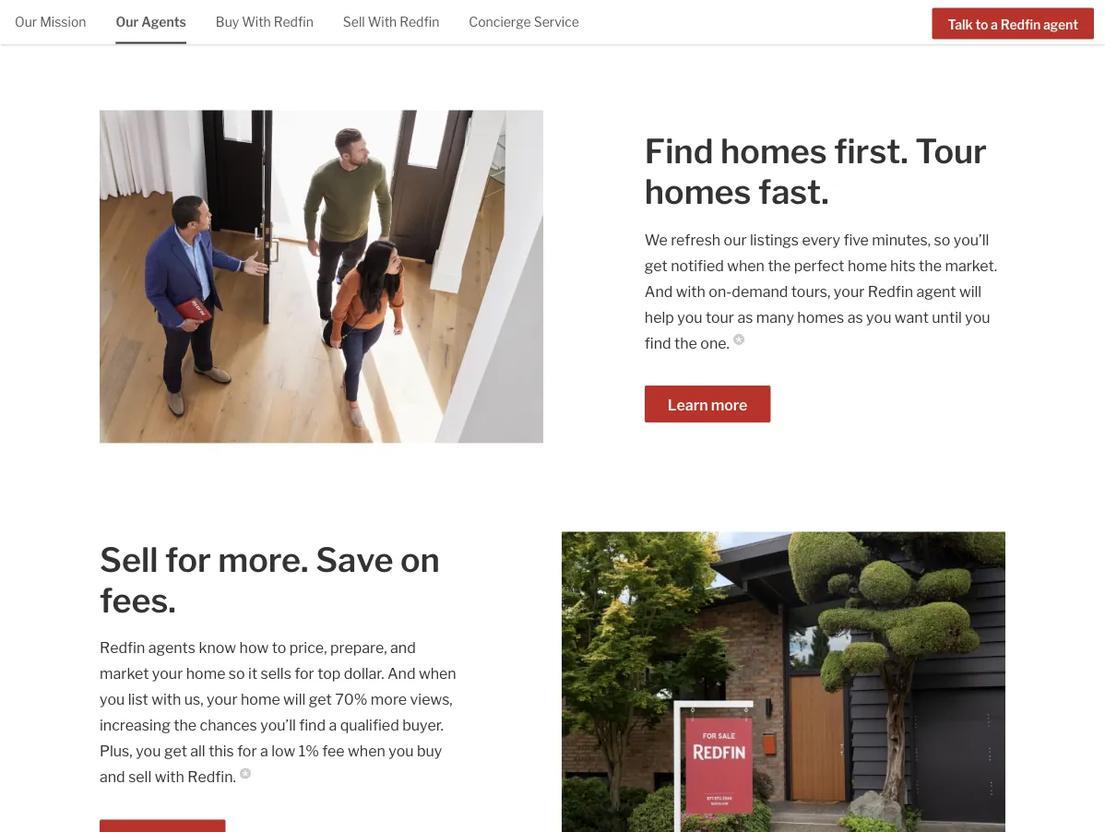 Task type: describe. For each thing, give the bounding box(es) containing it.
disclaimer image
[[240, 768, 251, 779]]

market
[[100, 665, 149, 683]]

1 vertical spatial with
[[151, 691, 181, 709]]

the left one.
[[674, 334, 697, 352]]

sell for more. save on fees.
[[100, 539, 440, 621]]

tour
[[915, 131, 987, 171]]

tours,
[[791, 282, 831, 300]]

redfin agents know how to price, prepare, and market your home so it sells for top dollar. and when you list with us, your home will get 70% more views, increasing the chances you'll find a qualified buyer. plus, you get all this for a low 1% fee when you buy and sell with redfin.
[[100, 639, 456, 786]]

so inside redfin agents know how to price, prepare, and market your home so it sells for top dollar. and when you list with us, your home will get 70% more views, increasing the chances you'll find a qualified buyer. plus, you get all this for a low 1% fee when you buy and sell with redfin.
[[229, 665, 245, 683]]

first.
[[834, 131, 908, 171]]

a couple putting up a sold sign in front of their home image
[[562, 532, 1005, 832]]

our agents
[[116, 14, 186, 30]]

1 vertical spatial for
[[295, 665, 314, 683]]

fast.
[[758, 171, 829, 212]]

tour
[[706, 308, 734, 326]]

0 vertical spatial and
[[390, 639, 416, 657]]

this
[[209, 742, 234, 760]]

views,
[[410, 691, 453, 709]]

so inside we refresh our listings every five minutes, so you'll get notified when the perfect home hits the market. and with on-demand tours, your redfin agent will help you tour as many homes as you want until you find the one.
[[934, 230, 950, 248]]

sell for sell for more. save on fees.
[[100, 539, 158, 580]]

concierge service link
[[469, 0, 579, 42]]

for inside sell for more. save on fees.
[[165, 539, 211, 580]]

plus,
[[100, 742, 133, 760]]

0 horizontal spatial and
[[100, 768, 125, 786]]

will inside redfin agents know how to price, prepare, and market your home so it sells for top dollar. and when you list with us, your home will get 70% more views, increasing the chances you'll find a qualified buyer. plus, you get all this for a low 1% fee when you buy and sell with redfin.
[[283, 691, 306, 709]]

demand
[[732, 282, 788, 300]]

agents
[[141, 14, 186, 30]]

disclaimer image
[[733, 334, 744, 345]]

sell with redfin
[[343, 14, 439, 30]]

redfin inside redfin agents know how to price, prepare, and market your home so it sells for top dollar. and when you list with us, your home will get 70% more views, increasing the chances you'll find a qualified buyer. plus, you get all this for a low 1% fee when you buy and sell with redfin.
[[100, 639, 145, 657]]

notified
[[671, 256, 724, 274]]

we
[[645, 230, 668, 248]]

you left list
[[100, 691, 125, 709]]

more inside redfin agents know how to price, prepare, and market your home so it sells for top dollar. and when you list with us, your home will get 70% more views, increasing the chances you'll find a qualified buyer. plus, you get all this for a low 1% fee when you buy and sell with redfin.
[[371, 691, 407, 709]]

find homes first. tour homes fast.
[[645, 131, 987, 212]]

redfin inside we refresh our listings every five minutes, so you'll get notified when the perfect home hits the market. and with on-demand tours, your redfin agent will help you tour as many homes as you want until you find the one.
[[868, 282, 913, 300]]

and inside redfin agents know how to price, prepare, and market your home so it sells for top dollar. and when you list with us, your home will get 70% more views, increasing the chances you'll find a qualified buyer. plus, you get all this for a low 1% fee when you buy and sell with redfin.
[[387, 665, 416, 683]]

homes up refresh
[[645, 171, 751, 212]]

learn more
[[668, 396, 747, 414]]

until
[[932, 308, 962, 326]]

service
[[534, 14, 579, 30]]

learn more button
[[645, 385, 770, 422]]

you left buy
[[389, 742, 414, 760]]

know
[[199, 639, 236, 657]]

mission
[[40, 14, 86, 30]]

your for fast.
[[834, 282, 865, 300]]

a for sale yard sign in front of a brick building image
[[100, 110, 543, 443]]

2 vertical spatial with
[[155, 768, 184, 786]]

buy
[[417, 742, 442, 760]]

find
[[645, 131, 713, 171]]

help
[[645, 308, 674, 326]]

sells
[[261, 665, 291, 683]]

talk to a redfin agent
[[948, 16, 1078, 32]]

market.
[[945, 256, 997, 274]]

listings
[[750, 230, 799, 248]]

we refresh our listings every five minutes, so you'll get notified when the perfect home hits the market. and with on-demand tours, your redfin agent will help you tour as many homes as you want until you find the one.
[[645, 230, 997, 352]]

on-
[[709, 282, 732, 300]]

your for fees.
[[207, 691, 238, 709]]

to inside redfin agents know how to price, prepare, and market your home so it sells for top dollar. and when you list with us, your home will get 70% more views, increasing the chances you'll find a qualified buyer. plus, you get all this for a low 1% fee when you buy and sell with redfin.
[[272, 639, 286, 657]]

a inside 'button'
[[991, 16, 998, 32]]

it
[[248, 665, 257, 683]]

70%
[[335, 691, 367, 709]]

minutes,
[[872, 230, 931, 248]]

list
[[128, 691, 148, 709]]

redfin left concierge
[[400, 14, 439, 30]]

1 vertical spatial when
[[419, 665, 456, 683]]

homes up listings
[[720, 131, 827, 171]]

our agents link
[[116, 0, 186, 42]]

learn
[[668, 396, 708, 414]]

1 as from the left
[[737, 308, 753, 326]]

agent inside 'button'
[[1043, 16, 1078, 32]]

you left want
[[866, 308, 891, 326]]

one.
[[700, 334, 730, 352]]

concierge service
[[469, 14, 579, 30]]

with for buy
[[242, 14, 271, 30]]

sell with redfin link
[[343, 0, 439, 42]]

you up sell
[[136, 742, 161, 760]]

buy with redfin
[[216, 14, 313, 30]]

increasing
[[100, 716, 170, 734]]



Task type: vqa. For each thing, say whether or not it's contained in the screenshot.
the bottom "villas"
no



Task type: locate. For each thing, give the bounding box(es) containing it.
with right sell
[[155, 768, 184, 786]]

redfin up market
[[100, 639, 145, 657]]

perfect
[[794, 256, 844, 274]]

0 vertical spatial when
[[727, 256, 765, 274]]

0 horizontal spatial for
[[165, 539, 211, 580]]

home
[[848, 256, 887, 274], [186, 665, 225, 683], [241, 691, 280, 709]]

hits
[[890, 256, 916, 274]]

qualified
[[340, 716, 399, 734]]

0 vertical spatial home
[[848, 256, 887, 274]]

a
[[991, 16, 998, 32], [329, 716, 337, 734], [260, 742, 268, 760]]

home inside we refresh our listings every five minutes, so you'll get notified when the perfect home hits the market. and with on-demand tours, your redfin agent will help you tour as many homes as you want until you find the one.
[[848, 256, 887, 274]]

0 horizontal spatial sell
[[100, 539, 158, 580]]

home down the five
[[848, 256, 887, 274]]

and right prepare,
[[390, 639, 416, 657]]

a up fee
[[329, 716, 337, 734]]

more.
[[218, 539, 309, 580]]

low
[[271, 742, 296, 760]]

1 vertical spatial will
[[283, 691, 306, 709]]

0 vertical spatial more
[[711, 396, 747, 414]]

for left more.
[[165, 539, 211, 580]]

redfin.
[[187, 768, 236, 786]]

concierge
[[469, 14, 531, 30]]

2 vertical spatial a
[[260, 742, 268, 760]]

as
[[737, 308, 753, 326], [847, 308, 863, 326]]

more
[[711, 396, 747, 414], [371, 691, 407, 709]]

find down help
[[645, 334, 671, 352]]

get left all
[[164, 742, 187, 760]]

redfin
[[274, 14, 313, 30], [400, 14, 439, 30], [1001, 16, 1041, 32], [868, 282, 913, 300], [100, 639, 145, 657]]

the down listings
[[768, 256, 791, 274]]

more up qualified
[[371, 691, 407, 709]]

and right dollar. at the bottom of page
[[387, 665, 416, 683]]

with inside we refresh our listings every five minutes, so you'll get notified when the perfect home hits the market. and with on-demand tours, your redfin agent will help you tour as many homes as you want until you find the one.
[[676, 282, 706, 300]]

1 vertical spatial find
[[299, 716, 326, 734]]

1 vertical spatial a
[[329, 716, 337, 734]]

get
[[645, 256, 668, 274], [309, 691, 332, 709], [164, 742, 187, 760]]

you'll inside we refresh our listings every five minutes, so you'll get notified when the perfect home hits the market. and with on-demand tours, your redfin agent will help you tour as many homes as you want until you find the one.
[[954, 230, 989, 248]]

when
[[727, 256, 765, 274], [419, 665, 456, 683], [348, 742, 385, 760]]

0 vertical spatial agent
[[1043, 16, 1078, 32]]

to inside 'button'
[[975, 16, 988, 32]]

1 horizontal spatial with
[[368, 14, 397, 30]]

find up 1%
[[299, 716, 326, 734]]

0 horizontal spatial as
[[737, 308, 753, 326]]

when down the our at right
[[727, 256, 765, 274]]

0 horizontal spatial you'll
[[260, 716, 296, 734]]

our for our mission
[[15, 14, 37, 30]]

sell inside sell for more. save on fees.
[[100, 539, 158, 580]]

1 horizontal spatial so
[[934, 230, 950, 248]]

1 vertical spatial and
[[100, 768, 125, 786]]

1 horizontal spatial our
[[116, 14, 139, 30]]

many
[[756, 308, 794, 326]]

the inside redfin agents know how to price, prepare, and market your home so it sells for top dollar. and when you list with us, your home will get 70% more views, increasing the chances you'll find a qualified buyer. plus, you get all this for a low 1% fee when you buy and sell with redfin.
[[174, 716, 197, 734]]

2 horizontal spatial when
[[727, 256, 765, 274]]

our left agents
[[116, 14, 139, 30]]

1 vertical spatial get
[[309, 691, 332, 709]]

as left want
[[847, 308, 863, 326]]

with inside sell with redfin link
[[368, 14, 397, 30]]

price,
[[289, 639, 327, 657]]

you right the 'until'
[[965, 308, 990, 326]]

2 horizontal spatial for
[[295, 665, 314, 683]]

0 horizontal spatial home
[[186, 665, 225, 683]]

find inside redfin agents know how to price, prepare, and market your home so it sells for top dollar. and when you list with us, your home will get 70% more views, increasing the chances you'll find a qualified buyer. plus, you get all this for a low 1% fee when you buy and sell with redfin.
[[299, 716, 326, 734]]

so left 'it'
[[229, 665, 245, 683]]

you'll inside redfin agents know how to price, prepare, and market your home so it sells for top dollar. and when you list with us, your home will get 70% more views, increasing the chances you'll find a qualified buyer. plus, you get all this for a low 1% fee when you buy and sell with redfin.
[[260, 716, 296, 734]]

with left us,
[[151, 691, 181, 709]]

1 horizontal spatial home
[[241, 691, 280, 709]]

for up disclaimer icon
[[237, 742, 257, 760]]

homes inside we refresh our listings every five minutes, so you'll get notified when the perfect home hits the market. and with on-demand tours, your redfin agent will help you tour as many homes as you want until you find the one.
[[797, 308, 844, 326]]

to right talk
[[975, 16, 988, 32]]

our inside our mission link
[[15, 14, 37, 30]]

home down 'it'
[[241, 691, 280, 709]]

1 horizontal spatial will
[[959, 282, 982, 300]]

will
[[959, 282, 982, 300], [283, 691, 306, 709]]

agent inside we refresh our listings every five minutes, so you'll get notified when the perfect home hits the market. and with on-demand tours, your redfin agent will help you tour as many homes as you want until you find the one.
[[916, 282, 956, 300]]

and inside we refresh our listings every five minutes, so you'll get notified when the perfect home hits the market. and with on-demand tours, your redfin agent will help you tour as many homes as you want until you find the one.
[[645, 282, 673, 300]]

1 horizontal spatial get
[[309, 691, 332, 709]]

homes
[[720, 131, 827, 171], [645, 171, 751, 212], [797, 308, 844, 326]]

0 horizontal spatial more
[[371, 691, 407, 709]]

1 horizontal spatial more
[[711, 396, 747, 414]]

2 horizontal spatial get
[[645, 256, 668, 274]]

talk to a redfin agent button
[[932, 8, 1094, 39]]

0 horizontal spatial your
[[152, 665, 183, 683]]

0 horizontal spatial to
[[272, 639, 286, 657]]

1 vertical spatial sell
[[100, 539, 158, 580]]

to
[[975, 16, 988, 32], [272, 639, 286, 657]]

your right 'tours,'
[[834, 282, 865, 300]]

and down plus,
[[100, 768, 125, 786]]

want
[[895, 308, 929, 326]]

0 horizontal spatial with
[[242, 14, 271, 30]]

0 vertical spatial your
[[834, 282, 865, 300]]

1 vertical spatial more
[[371, 691, 407, 709]]

so up market.
[[934, 230, 950, 248]]

1 vertical spatial agent
[[916, 282, 956, 300]]

with
[[676, 282, 706, 300], [151, 691, 181, 709], [155, 768, 184, 786]]

1 horizontal spatial for
[[237, 742, 257, 760]]

1 our from the left
[[15, 14, 37, 30]]

our for our agents
[[116, 14, 139, 30]]

0 vertical spatial sell
[[343, 14, 365, 30]]

redfin down the hits
[[868, 282, 913, 300]]

a right talk
[[991, 16, 998, 32]]

our
[[724, 230, 747, 248]]

get inside we refresh our listings every five minutes, so you'll get notified when the perfect home hits the market. and with on-demand tours, your redfin agent will help you tour as many homes as you want until you find the one.
[[645, 256, 668, 274]]

redfin inside 'button'
[[1001, 16, 1041, 32]]

0 vertical spatial with
[[676, 282, 706, 300]]

1 horizontal spatial and
[[645, 282, 673, 300]]

get down 'top'
[[309, 691, 332, 709]]

our mission link
[[15, 0, 86, 42]]

0 horizontal spatial get
[[164, 742, 187, 760]]

for left 'top'
[[295, 665, 314, 683]]

will inside we refresh our listings every five minutes, so you'll get notified when the perfect home hits the market. and with on-demand tours, your redfin agent will help you tour as many homes as you want until you find the one.
[[959, 282, 982, 300]]

save
[[316, 539, 393, 580]]

0 horizontal spatial when
[[348, 742, 385, 760]]

0 horizontal spatial a
[[260, 742, 268, 760]]

home down know
[[186, 665, 225, 683]]

find
[[645, 334, 671, 352], [299, 716, 326, 734]]

0 vertical spatial a
[[991, 16, 998, 32]]

1 vertical spatial and
[[387, 665, 416, 683]]

our inside our agents link
[[116, 14, 139, 30]]

our mission
[[15, 14, 86, 30]]

agents
[[148, 639, 196, 657]]

sell
[[128, 768, 152, 786]]

buyer.
[[402, 716, 444, 734]]

redfin right talk
[[1001, 16, 1041, 32]]

1 horizontal spatial sell
[[343, 14, 365, 30]]

your up chances
[[207, 691, 238, 709]]

0 horizontal spatial our
[[15, 14, 37, 30]]

prepare,
[[330, 639, 387, 657]]

and
[[390, 639, 416, 657], [100, 768, 125, 786]]

for
[[165, 539, 211, 580], [295, 665, 314, 683], [237, 742, 257, 760]]

your inside we refresh our listings every five minutes, so you'll get notified when the perfect home hits the market. and with on-demand tours, your redfin agent will help you tour as many homes as you want until you find the one.
[[834, 282, 865, 300]]

2 vertical spatial get
[[164, 742, 187, 760]]

1 horizontal spatial and
[[390, 639, 416, 657]]

you'll up market.
[[954, 230, 989, 248]]

every
[[802, 230, 840, 248]]

agent
[[1043, 16, 1078, 32], [916, 282, 956, 300]]

you left tour
[[677, 308, 703, 326]]

you
[[677, 308, 703, 326], [866, 308, 891, 326], [965, 308, 990, 326], [100, 691, 125, 709], [136, 742, 161, 760], [389, 742, 414, 760]]

how
[[239, 639, 269, 657]]

on
[[400, 539, 440, 580]]

when down qualified
[[348, 742, 385, 760]]

2 horizontal spatial a
[[991, 16, 998, 32]]

with
[[242, 14, 271, 30], [368, 14, 397, 30]]

you'll
[[954, 230, 989, 248], [260, 716, 296, 734]]

our left mission
[[15, 14, 37, 30]]

talk
[[948, 16, 973, 32]]

your
[[834, 282, 865, 300], [152, 665, 183, 683], [207, 691, 238, 709]]

0 horizontal spatial will
[[283, 691, 306, 709]]

1 horizontal spatial you'll
[[954, 230, 989, 248]]

find inside we refresh our listings every five minutes, so you'll get notified when the perfect home hits the market. and with on-demand tours, your redfin agent will help you tour as many homes as you want until you find the one.
[[645, 334, 671, 352]]

1 vertical spatial to
[[272, 639, 286, 657]]

1 horizontal spatial find
[[645, 334, 671, 352]]

2 vertical spatial when
[[348, 742, 385, 760]]

with inside "buy with redfin" link
[[242, 14, 271, 30]]

2 vertical spatial for
[[237, 742, 257, 760]]

as up disclaimer image
[[737, 308, 753, 326]]

with for sell
[[368, 14, 397, 30]]

will down "sells"
[[283, 691, 306, 709]]

get down we
[[645, 256, 668, 274]]

the
[[768, 256, 791, 274], [919, 256, 942, 274], [674, 334, 697, 352], [174, 716, 197, 734]]

1 vertical spatial you'll
[[260, 716, 296, 734]]

five
[[843, 230, 869, 248]]

1 horizontal spatial to
[[975, 16, 988, 32]]

0 horizontal spatial find
[[299, 716, 326, 734]]

all
[[190, 742, 205, 760]]

2 horizontal spatial home
[[848, 256, 887, 274]]

us,
[[184, 691, 204, 709]]

our
[[15, 14, 37, 30], [116, 14, 139, 30]]

with down notified
[[676, 282, 706, 300]]

and
[[645, 282, 673, 300], [387, 665, 416, 683]]

1 horizontal spatial your
[[207, 691, 238, 709]]

0 vertical spatial so
[[934, 230, 950, 248]]

0 vertical spatial will
[[959, 282, 982, 300]]

1 horizontal spatial a
[[329, 716, 337, 734]]

fee
[[322, 742, 345, 760]]

a left low
[[260, 742, 268, 760]]

sell
[[343, 14, 365, 30], [100, 539, 158, 580]]

1 with from the left
[[242, 14, 271, 30]]

buy with redfin link
[[216, 0, 313, 42]]

1%
[[299, 742, 319, 760]]

1 horizontal spatial agent
[[1043, 16, 1078, 32]]

chances
[[200, 716, 257, 734]]

0 vertical spatial find
[[645, 334, 671, 352]]

more inside button
[[711, 396, 747, 414]]

1 horizontal spatial when
[[419, 665, 456, 683]]

dollar.
[[344, 665, 384, 683]]

0 vertical spatial and
[[645, 282, 673, 300]]

will down market.
[[959, 282, 982, 300]]

redfin right buy
[[274, 14, 313, 30]]

2 vertical spatial home
[[241, 691, 280, 709]]

the right the hits
[[919, 256, 942, 274]]

you'll up low
[[260, 716, 296, 734]]

buy
[[216, 14, 239, 30]]

0 vertical spatial to
[[975, 16, 988, 32]]

more right the learn
[[711, 396, 747, 414]]

2 as from the left
[[847, 308, 863, 326]]

refresh
[[671, 230, 721, 248]]

1 vertical spatial your
[[152, 665, 183, 683]]

0 horizontal spatial so
[[229, 665, 245, 683]]

0 horizontal spatial and
[[387, 665, 416, 683]]

2 our from the left
[[116, 14, 139, 30]]

0 vertical spatial for
[[165, 539, 211, 580]]

0 vertical spatial get
[[645, 256, 668, 274]]

fees.
[[100, 580, 176, 621]]

0 horizontal spatial agent
[[916, 282, 956, 300]]

when inside we refresh our listings every five minutes, so you'll get notified when the perfect home hits the market. and with on-demand tours, your redfin agent will help you tour as many homes as you want until you find the one.
[[727, 256, 765, 274]]

0 vertical spatial you'll
[[954, 230, 989, 248]]

homes down 'tours,'
[[797, 308, 844, 326]]

and up help
[[645, 282, 673, 300]]

so
[[934, 230, 950, 248], [229, 665, 245, 683]]

1 horizontal spatial as
[[847, 308, 863, 326]]

1 vertical spatial so
[[229, 665, 245, 683]]

the down us,
[[174, 716, 197, 734]]

2 with from the left
[[368, 14, 397, 30]]

to right how
[[272, 639, 286, 657]]

when up 'views,'
[[419, 665, 456, 683]]

top
[[317, 665, 341, 683]]

2 horizontal spatial your
[[834, 282, 865, 300]]

1 vertical spatial home
[[186, 665, 225, 683]]

2 vertical spatial your
[[207, 691, 238, 709]]

your down agents
[[152, 665, 183, 683]]

sell for sell with redfin
[[343, 14, 365, 30]]



